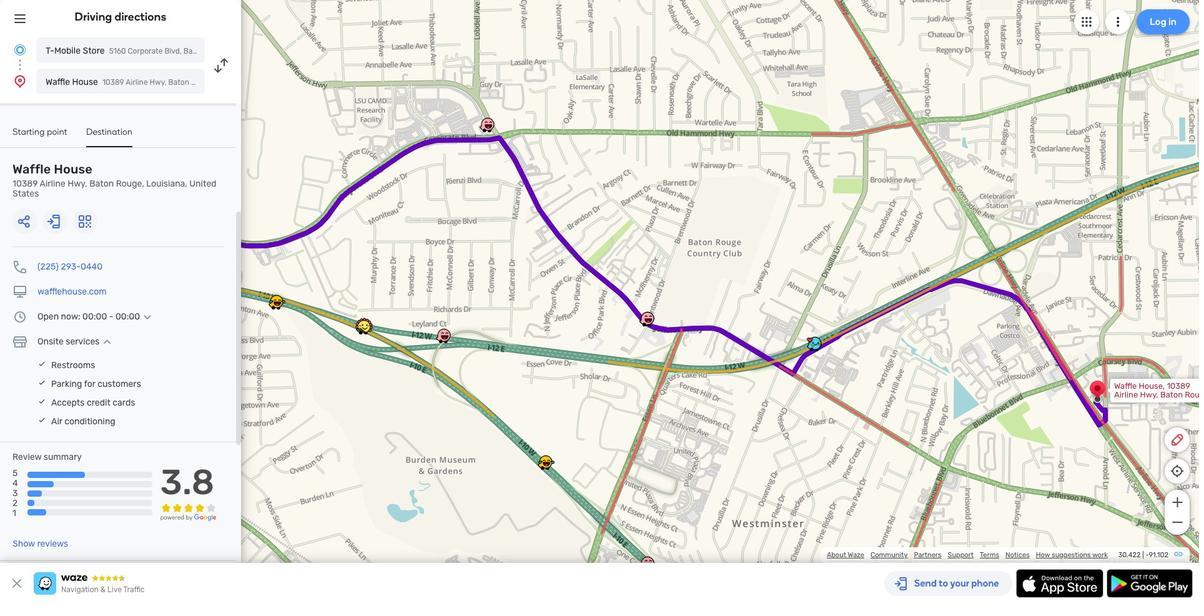 Task type: describe. For each thing, give the bounding box(es) containing it.
wafflehouse.com link
[[37, 287, 107, 297]]

louisiana,
[[146, 179, 187, 189]]

open
[[37, 312, 59, 322]]

5160 for store,
[[181, 230, 200, 239]]

10389 for house,
[[1167, 382, 1191, 391]]

rouge, for store,
[[122, 247, 149, 257]]

current location image
[[12, 42, 27, 57]]

community
[[871, 552, 908, 560]]

review summary
[[12, 452, 82, 463]]

hwy, for house,
[[1140, 390, 1159, 400]]

traffic
[[123, 586, 145, 595]]

united inside t-mobile store, 5160 corporate blvd, baton rouge, united states
[[151, 247, 176, 257]]

waffle for waffle house
[[46, 77, 70, 87]]

driving
[[75, 10, 112, 24]]

call image
[[12, 260, 27, 275]]

partners
[[914, 552, 942, 560]]

waffle house button
[[36, 69, 205, 94]]

wafflehouse.com
[[37, 287, 107, 297]]

zoom out image
[[1170, 515, 1186, 530]]

waffle house, 10389 airline hwy, baton ro
[[1115, 382, 1200, 409]]

united for waffle house
[[189, 179, 217, 189]]

terms link
[[980, 552, 1000, 560]]

open now: 00:00 - 00:00
[[37, 312, 140, 322]]

open now: 00:00 - 00:00 button
[[37, 312, 155, 322]]

show
[[12, 539, 35, 550]]

rouge, inside waffle house 10389 airline hwy, baton rouge, louisiana, united states
[[116, 179, 144, 189]]

clock image
[[12, 310, 27, 325]]

destination
[[86, 127, 133, 137]]

starting point button
[[12, 127, 68, 146]]

airline for house
[[40, 179, 65, 189]]

for
[[84, 379, 95, 390]]

live
[[108, 586, 122, 595]]

credit
[[87, 398, 111, 409]]

|
[[1143, 552, 1144, 560]]

onsite services button
[[37, 337, 115, 347]]

30.422 | -91.102
[[1119, 552, 1169, 560]]

about waze link
[[827, 552, 865, 560]]

baton inside waffle house 10389 airline hwy, baton rouge, louisiana, united states
[[89, 179, 114, 189]]

navigation & live traffic
[[61, 586, 145, 595]]

t- for store,
[[122, 230, 131, 239]]

reviews
[[37, 539, 68, 550]]

driving directions
[[75, 10, 166, 24]]

directions
[[115, 10, 166, 24]]

point
[[47, 127, 68, 137]]

customers
[[98, 379, 141, 390]]

2
[[12, 499, 18, 509]]

3.8
[[160, 462, 214, 504]]

partners link
[[914, 552, 942, 560]]

onsite
[[37, 337, 64, 347]]

baton inside the t-mobile store 5160 corporate blvd, baton rouge, united states
[[184, 47, 204, 56]]

91.102
[[1149, 552, 1169, 560]]

now:
[[61, 312, 80, 322]]

parking for customers
[[51, 379, 141, 390]]

3
[[12, 489, 18, 499]]

restrooms
[[51, 360, 95, 371]]

services
[[66, 337, 100, 347]]

location image
[[12, 74, 27, 89]]

notices link
[[1006, 552, 1030, 560]]

chevron down image
[[140, 312, 155, 322]]



Task type: vqa. For each thing, say whether or not it's contained in the screenshot.
Store's Mobile
yes



Task type: locate. For each thing, give the bounding box(es) containing it.
0 horizontal spatial united
[[151, 247, 176, 257]]

1 vertical spatial 5160
[[181, 230, 200, 239]]

t- for store
[[46, 46, 54, 56]]

house down the point
[[54, 162, 92, 177]]

air conditioning
[[51, 417, 115, 427]]

mobile inside t-mobile store, 5160 corporate blvd, baton rouge, united states
[[131, 230, 155, 239]]

2 vertical spatial united
[[151, 247, 176, 257]]

baton inside t-mobile store, 5160 corporate blvd, baton rouge, united states
[[183, 239, 206, 248]]

house inside "button"
[[72, 77, 98, 87]]

1 vertical spatial t-
[[122, 230, 131, 239]]

(225)
[[37, 262, 59, 272]]

1 vertical spatial states
[[12, 189, 39, 199]]

4
[[12, 479, 18, 489]]

starting
[[12, 127, 45, 137]]

10389 right house,
[[1167, 382, 1191, 391]]

0 horizontal spatial 5160
[[109, 47, 126, 56]]

corporate for store,
[[122, 239, 160, 248]]

blvd, for store,
[[162, 239, 181, 248]]

about
[[827, 552, 847, 560]]

baton
[[184, 47, 204, 56], [89, 179, 114, 189], [183, 239, 206, 248], [1161, 390, 1183, 400]]

baton inside 'waffle house, 10389 airline hwy, baton ro'
[[1161, 390, 1183, 400]]

hwy, inside waffle house 10389 airline hwy, baton rouge, louisiana, united states
[[68, 179, 87, 189]]

suggestions
[[1052, 552, 1091, 560]]

house for waffle house 10389 airline hwy, baton rouge, louisiana, united states
[[54, 162, 92, 177]]

0 horizontal spatial mobile
[[54, 46, 81, 56]]

0440
[[81, 262, 103, 272]]

5160 for store
[[109, 47, 126, 56]]

blvd, inside t-mobile store, 5160 corporate blvd, baton rouge, united states
[[162, 239, 181, 248]]

1 vertical spatial checkmark image
[[37, 379, 46, 387]]

2 horizontal spatial united
[[232, 47, 256, 56]]

navigation
[[61, 586, 99, 595]]

0 horizontal spatial -
[[109, 312, 113, 322]]

t- inside t-mobile store, 5160 corporate blvd, baton rouge, united states
[[122, 230, 131, 239]]

0 horizontal spatial states
[[12, 189, 39, 199]]

2 vertical spatial waffle
[[1115, 382, 1137, 391]]

rouge, inside t-mobile store, 5160 corporate blvd, baton rouge, united states
[[122, 247, 149, 257]]

states
[[257, 47, 280, 56], [12, 189, 39, 199], [178, 247, 202, 257]]

terms
[[980, 552, 1000, 560]]

waffle inside "button"
[[46, 77, 70, 87]]

0 vertical spatial blvd,
[[165, 47, 182, 56]]

2 00:00 from the left
[[116, 312, 140, 322]]

summary
[[44, 452, 82, 463]]

0 vertical spatial airline
[[40, 179, 65, 189]]

0 vertical spatial 5160
[[109, 47, 126, 56]]

blvd, for store
[[165, 47, 182, 56]]

checkmark image
[[37, 360, 46, 369], [37, 379, 46, 387]]

zoom in image
[[1170, 495, 1186, 510]]

0 horizontal spatial t-
[[46, 46, 54, 56]]

2 checkmark image from the top
[[37, 416, 46, 425]]

show reviews
[[12, 539, 68, 550]]

1 vertical spatial 10389
[[1167, 382, 1191, 391]]

waffle for waffle house 10389 airline hwy, baton rouge, louisiana, united states
[[12, 162, 51, 177]]

t-mobile store, 5160 corporate blvd, baton rouge, united states
[[122, 230, 206, 257]]

corporate for store
[[128, 47, 163, 56]]

5160 right 'store'
[[109, 47, 126, 56]]

waffle right location image
[[46, 77, 70, 87]]

airline inside waffle house 10389 airline hwy, baton rouge, louisiana, united states
[[40, 179, 65, 189]]

accepts credit cards
[[51, 398, 135, 409]]

blvd, inside the t-mobile store 5160 corporate blvd, baton rouge, united states
[[165, 47, 182, 56]]

rouge, inside the t-mobile store 5160 corporate blvd, baton rouge, united states
[[206, 47, 231, 56]]

blvd,
[[165, 47, 182, 56], [162, 239, 181, 248]]

checkmark image for restrooms
[[37, 360, 46, 369]]

1 vertical spatial mobile
[[131, 230, 155, 239]]

1 horizontal spatial 5160
[[181, 230, 200, 239]]

(225) 293-0440
[[37, 262, 103, 272]]

0 horizontal spatial hwy,
[[68, 179, 87, 189]]

checkmark image left "accepts"
[[37, 397, 46, 406]]

waffle house 10389 airline hwy, baton rouge, louisiana, united states
[[12, 162, 217, 199]]

states for t-mobile store
[[257, 47, 280, 56]]

how
[[1036, 552, 1050, 560]]

10389 inside waffle house 10389 airline hwy, baton rouge, louisiana, united states
[[12, 179, 38, 189]]

1 horizontal spatial 00:00
[[116, 312, 140, 322]]

hwy, for house
[[68, 179, 87, 189]]

0 vertical spatial checkmark image
[[37, 397, 46, 406]]

checkmark image down 'onsite'
[[37, 360, 46, 369]]

store
[[83, 46, 105, 56]]

house
[[72, 77, 98, 87], [54, 162, 92, 177]]

2 horizontal spatial states
[[257, 47, 280, 56]]

- right |
[[1146, 552, 1149, 560]]

t-
[[46, 46, 54, 56], [122, 230, 131, 239]]

checkmark image left "air"
[[37, 416, 46, 425]]

1 horizontal spatial t-
[[122, 230, 131, 239]]

1 checkmark image from the top
[[37, 397, 46, 406]]

chevron up image
[[100, 337, 115, 347]]

checkmark image for parking for customers
[[37, 379, 46, 387]]

5160 inside the t-mobile store 5160 corporate blvd, baton rouge, united states
[[109, 47, 126, 56]]

1 checkmark image from the top
[[37, 360, 46, 369]]

pencil image
[[1170, 433, 1185, 448]]

mobile
[[54, 46, 81, 56], [131, 230, 155, 239]]

1 vertical spatial hwy,
[[1140, 390, 1159, 400]]

1 vertical spatial checkmark image
[[37, 416, 46, 425]]

t- right current location image
[[46, 46, 54, 56]]

1 horizontal spatial hwy,
[[1140, 390, 1159, 400]]

5
[[12, 469, 18, 479]]

waffle inside 'waffle house, 10389 airline hwy, baton ro'
[[1115, 382, 1137, 391]]

airline inside 'waffle house, 10389 airline hwy, baton ro'
[[1115, 390, 1139, 400]]

0 vertical spatial united
[[232, 47, 256, 56]]

0 vertical spatial t-
[[46, 46, 54, 56]]

0 vertical spatial waffle
[[46, 77, 70, 87]]

airline left house,
[[1115, 390, 1139, 400]]

0 horizontal spatial 10389
[[12, 179, 38, 189]]

rouge, for store
[[206, 47, 231, 56]]

onsite services
[[37, 337, 100, 347]]

1 00:00 from the left
[[83, 312, 107, 322]]

corporate inside t-mobile store, 5160 corporate blvd, baton rouge, united states
[[122, 239, 160, 248]]

10389 down starting point button
[[12, 179, 38, 189]]

1 horizontal spatial united
[[189, 179, 217, 189]]

t-mobile store 5160 corporate blvd, baton rouge, united states
[[46, 46, 280, 56]]

notices
[[1006, 552, 1030, 560]]

1 horizontal spatial states
[[178, 247, 202, 257]]

rouge,
[[206, 47, 231, 56], [116, 179, 144, 189], [122, 247, 149, 257]]

air
[[51, 417, 62, 427]]

computer image
[[12, 285, 27, 300]]

1 vertical spatial house
[[54, 162, 92, 177]]

0 vertical spatial house
[[72, 77, 98, 87]]

hwy, inside 'waffle house, 10389 airline hwy, baton ro'
[[1140, 390, 1159, 400]]

0 horizontal spatial airline
[[40, 179, 65, 189]]

waffle down starting point button
[[12, 162, 51, 177]]

house down 'store'
[[72, 77, 98, 87]]

0 vertical spatial states
[[257, 47, 280, 56]]

0 vertical spatial rouge,
[[206, 47, 231, 56]]

10389 for house
[[12, 179, 38, 189]]

how suggestions work link
[[1036, 552, 1108, 560]]

2 vertical spatial states
[[178, 247, 202, 257]]

1
[[12, 509, 16, 519]]

support
[[948, 552, 974, 560]]

x image
[[9, 577, 24, 592]]

&
[[100, 586, 106, 595]]

checkmark image for accepts credit cards
[[37, 397, 46, 406]]

conditioning
[[64, 417, 115, 427]]

5160
[[109, 47, 126, 56], [181, 230, 200, 239]]

0 vertical spatial checkmark image
[[37, 360, 46, 369]]

2 vertical spatial rouge,
[[122, 247, 149, 257]]

hwy,
[[68, 179, 87, 189], [1140, 390, 1159, 400]]

-
[[109, 312, 113, 322], [1146, 552, 1149, 560]]

support link
[[948, 552, 974, 560]]

corporate inside the t-mobile store 5160 corporate blvd, baton rouge, united states
[[128, 47, 163, 56]]

united inside the t-mobile store 5160 corporate blvd, baton rouge, united states
[[232, 47, 256, 56]]

review
[[12, 452, 41, 463]]

states inside the t-mobile store 5160 corporate blvd, baton rouge, united states
[[257, 47, 280, 56]]

waffle for waffle house, 10389 airline hwy, baton ro
[[1115, 382, 1137, 391]]

30.422
[[1119, 552, 1141, 560]]

mobile for store,
[[131, 230, 155, 239]]

0 vertical spatial mobile
[[54, 46, 81, 56]]

1 horizontal spatial -
[[1146, 552, 1149, 560]]

mobile left 'store'
[[54, 46, 81, 56]]

mobile left store,
[[131, 230, 155, 239]]

1 vertical spatial united
[[189, 179, 217, 189]]

- up chevron up icon
[[109, 312, 113, 322]]

0 vertical spatial -
[[109, 312, 113, 322]]

5160 inside t-mobile store, 5160 corporate blvd, baton rouge, united states
[[181, 230, 200, 239]]

t- left store,
[[122, 230, 131, 239]]

waffle left house,
[[1115, 382, 1137, 391]]

0 horizontal spatial 00:00
[[83, 312, 107, 322]]

airline
[[40, 179, 65, 189], [1115, 390, 1139, 400]]

united inside waffle house 10389 airline hwy, baton rouge, louisiana, united states
[[189, 179, 217, 189]]

1 vertical spatial waffle
[[12, 162, 51, 177]]

waffle inside waffle house 10389 airline hwy, baton rouge, louisiana, united states
[[12, 162, 51, 177]]

work
[[1093, 552, 1108, 560]]

store image
[[12, 335, 27, 350]]

1 horizontal spatial mobile
[[131, 230, 155, 239]]

states for waffle house
[[12, 189, 39, 199]]

checkmark image
[[37, 397, 46, 406], [37, 416, 46, 425]]

0 vertical spatial 10389
[[12, 179, 38, 189]]

about waze community partners support terms notices how suggestions work
[[827, 552, 1108, 560]]

0 vertical spatial corporate
[[128, 47, 163, 56]]

house inside waffle house 10389 airline hwy, baton rouge, louisiana, united states
[[54, 162, 92, 177]]

1 horizontal spatial 10389
[[1167, 382, 1191, 391]]

community link
[[871, 552, 908, 560]]

corporate
[[128, 47, 163, 56], [122, 239, 160, 248]]

blvd, down directions
[[165, 47, 182, 56]]

10389
[[12, 179, 38, 189], [1167, 382, 1191, 391]]

parking
[[51, 379, 82, 390]]

waffle house
[[46, 77, 98, 87]]

house for waffle house
[[72, 77, 98, 87]]

1 vertical spatial corporate
[[122, 239, 160, 248]]

2 checkmark image from the top
[[37, 379, 46, 387]]

0 vertical spatial hwy,
[[68, 179, 87, 189]]

10389 inside 'waffle house, 10389 airline hwy, baton ro'
[[1167, 382, 1191, 391]]

starting point
[[12, 127, 68, 137]]

blvd, down louisiana,
[[162, 239, 181, 248]]

waffle
[[46, 77, 70, 87], [12, 162, 51, 177], [1115, 382, 1137, 391]]

293-
[[61, 262, 81, 272]]

united
[[232, 47, 256, 56], [189, 179, 217, 189], [151, 247, 176, 257]]

checkmark image for air conditioning
[[37, 416, 46, 425]]

states inside waffle house 10389 airline hwy, baton rouge, louisiana, united states
[[12, 189, 39, 199]]

1 vertical spatial blvd,
[[162, 239, 181, 248]]

united for t-mobile store
[[232, 47, 256, 56]]

cards
[[113, 398, 135, 409]]

mobile for store
[[54, 46, 81, 56]]

store,
[[157, 230, 179, 239]]

airline for house,
[[1115, 390, 1139, 400]]

5 4 3 2 1
[[12, 469, 18, 519]]

destination button
[[86, 127, 133, 147]]

accepts
[[51, 398, 85, 409]]

checkmark image left parking
[[37, 379, 46, 387]]

1 vertical spatial rouge,
[[116, 179, 144, 189]]

(225) 293-0440 link
[[37, 262, 103, 272]]

1 horizontal spatial airline
[[1115, 390, 1139, 400]]

1 vertical spatial -
[[1146, 552, 1149, 560]]

00:00
[[83, 312, 107, 322], [116, 312, 140, 322]]

5160 right store,
[[181, 230, 200, 239]]

link image
[[1174, 550, 1184, 560]]

house,
[[1139, 382, 1165, 391]]

airline down starting point button
[[40, 179, 65, 189]]

states inside t-mobile store, 5160 corporate blvd, baton rouge, united states
[[178, 247, 202, 257]]

1 vertical spatial airline
[[1115, 390, 1139, 400]]

waze
[[848, 552, 865, 560]]



